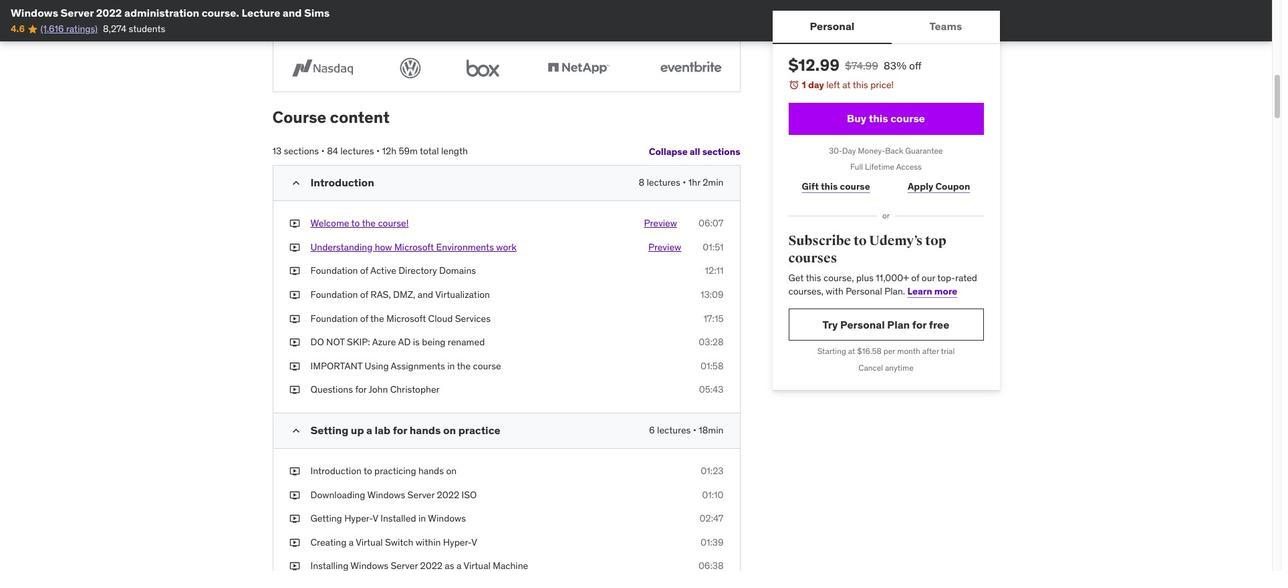 Task type: locate. For each thing, give the bounding box(es) containing it.
at left "$16.58" at bottom
[[849, 347, 856, 357]]

xsmall image
[[289, 218, 300, 231], [289, 265, 300, 278], [289, 313, 300, 326], [289, 337, 300, 350], [289, 466, 300, 479], [289, 489, 300, 502], [289, 513, 300, 526], [289, 537, 300, 550], [289, 561, 300, 572]]

1 vertical spatial hyper-
[[443, 537, 472, 549]]

2 sections from the left
[[703, 146, 741, 158]]

learn right the worldwide.
[[691, 14, 715, 26]]

small image
[[289, 177, 303, 190], [289, 425, 303, 438]]

this
[[284, 14, 301, 26]]

lectures right 6
[[658, 425, 691, 437]]

try
[[823, 318, 838, 332]]

free
[[930, 318, 950, 332]]

sections right 13
[[284, 145, 319, 157]]

1 vertical spatial our
[[922, 272, 936, 284]]

1 vertical spatial server
[[408, 489, 435, 501]]

introduction up downloading
[[311, 466, 362, 478]]

1 horizontal spatial v
[[472, 537, 478, 549]]

learn more up box image
[[284, 14, 715, 39]]

a right up
[[367, 424, 373, 437]]

1 vertical spatial at
[[849, 347, 856, 357]]

30-day money-back guarantee full lifetime access
[[830, 146, 944, 172]]

6 xsmall image from the top
[[289, 489, 300, 502]]

(1,616 ratings)
[[41, 23, 98, 35]]

courses
[[515, 14, 548, 26], [789, 250, 838, 267]]

9 xsmall image from the top
[[289, 561, 300, 572]]

1 vertical spatial foundation
[[311, 289, 358, 301]]

tab list
[[773, 11, 1000, 44]]

practicing
[[375, 466, 416, 478]]

learn more link for rated
[[908, 286, 958, 298]]

• for 8
[[683, 177, 687, 189]]

up
[[351, 424, 364, 437]]

to left udemy's
[[854, 233, 867, 249]]

2 vertical spatial to
[[364, 466, 372, 478]]

learn more up free
[[908, 286, 958, 298]]

1 vertical spatial lectures
[[647, 177, 681, 189]]

xsmall image for foundation of ras, dmz, and virtualization
[[289, 289, 300, 302]]

1 vertical spatial preview
[[649, 241, 682, 253]]

lectures
[[341, 145, 374, 157], [647, 177, 681, 189], [658, 425, 691, 437]]

0 horizontal spatial courses
[[515, 14, 548, 26]]

this inside gift this course link
[[821, 180, 838, 192]]

iso
[[462, 489, 477, 501]]

this up courses, in the right of the page
[[806, 272, 822, 284]]

2 introduction from the top
[[311, 466, 362, 478]]

in right installed
[[419, 513, 426, 525]]

courses left trusted
[[515, 14, 548, 26]]

4 xsmall image from the top
[[289, 337, 300, 350]]

learn more
[[284, 14, 715, 39], [908, 286, 958, 298]]

1 foundation from the top
[[311, 265, 358, 277]]

starting at $16.58 per month after trial cancel anytime
[[818, 347, 955, 373]]

0 vertical spatial microsoft
[[395, 241, 434, 253]]

introduction down 84
[[311, 176, 374, 189]]

2 vertical spatial the
[[457, 360, 471, 372]]

2 foundation from the top
[[311, 289, 358, 301]]

0 vertical spatial learn
[[691, 14, 715, 26]]

on right practicing
[[446, 466, 457, 478]]

0 vertical spatial our
[[404, 14, 418, 26]]

all
[[690, 146, 701, 158]]

this right gift
[[821, 180, 838, 192]]

top-
[[473, 14, 491, 26], [938, 272, 956, 284]]

0 horizontal spatial a
[[349, 537, 354, 549]]

1 xsmall image from the top
[[289, 241, 300, 254]]

2 horizontal spatial windows
[[428, 513, 466, 525]]

0 vertical spatial 2022
[[96, 6, 122, 19]]

courses,
[[789, 286, 824, 298]]

lectures for setting up a lab for hands on practice
[[658, 425, 691, 437]]

at right left at the top right of page
[[843, 79, 851, 91]]

domains
[[439, 265, 476, 277]]

how
[[375, 241, 392, 253]]

course inside button
[[891, 112, 926, 125]]

learn right plan.
[[908, 286, 933, 298]]

1 vertical spatial courses
[[789, 250, 838, 267]]

1 vertical spatial and
[[418, 289, 434, 301]]

downloading
[[311, 489, 365, 501]]

of for foundation of the microsoft cloud services
[[360, 313, 369, 325]]

0 horizontal spatial and
[[283, 6, 302, 19]]

and right dmz,
[[418, 289, 434, 301]]

1 vertical spatial the
[[371, 313, 384, 325]]

2 small image from the top
[[289, 425, 303, 438]]

more down the this
[[284, 27, 306, 39]]

1hr
[[689, 177, 701, 189]]

hyper- right within
[[443, 537, 472, 549]]

server
[[61, 6, 94, 19], [408, 489, 435, 501]]

virtualization
[[436, 289, 490, 301]]

0 horizontal spatial rated
[[491, 14, 513, 26]]

learn more link up free
[[908, 286, 958, 298]]

to inside button
[[352, 218, 360, 230]]

1 sections from the left
[[284, 145, 319, 157]]

length
[[441, 145, 468, 157]]

and left the sims
[[283, 6, 302, 19]]

microsoft inside button
[[395, 241, 434, 253]]

our right 11,000+
[[922, 272, 936, 284]]

1 introduction from the top
[[311, 176, 374, 189]]

questions
[[311, 384, 353, 396]]

server up 'ratings)'
[[61, 6, 94, 19]]

v right within
[[472, 537, 478, 549]]

lectures right 84
[[341, 145, 374, 157]]

to inside "subscribe to udemy's top courses"
[[854, 233, 867, 249]]

1 vertical spatial windows
[[368, 489, 406, 501]]

1 vertical spatial learn
[[908, 286, 933, 298]]

foundation left ras,
[[311, 289, 358, 301]]

0 vertical spatial a
[[367, 424, 373, 437]]

preview down 8 at top
[[645, 218, 678, 230]]

1 vertical spatial hands
[[419, 466, 444, 478]]

creating a virtual switch within hyper-v
[[311, 537, 478, 549]]

2 vertical spatial lectures
[[658, 425, 691, 437]]

2 horizontal spatial to
[[854, 233, 867, 249]]

environments
[[436, 241, 494, 253]]

of for foundation of ras, dmz, and virtualization
[[360, 289, 369, 301]]

1 vertical spatial small image
[[289, 425, 303, 438]]

day
[[809, 79, 825, 91]]

0 horizontal spatial more
[[284, 27, 306, 39]]

personal inside button
[[810, 20, 855, 33]]

the down ras,
[[371, 313, 384, 325]]

83%
[[884, 59, 907, 72]]

1 horizontal spatial our
[[922, 272, 936, 284]]

top- inside get this course, plus 11,000+ of our top-rated courses, with personal plan.
[[938, 272, 956, 284]]

courses inside "subscribe to udemy's top courses"
[[789, 250, 838, 267]]

this for get this course, plus 11,000+ of our top-rated courses, with personal plan.
[[806, 272, 822, 284]]

month
[[898, 347, 921, 357]]

guarantee
[[906, 146, 944, 156]]

1 vertical spatial more
[[935, 286, 958, 298]]

this for buy this course
[[869, 112, 889, 125]]

1 vertical spatial personal
[[846, 286, 883, 298]]

courses down the subscribe
[[789, 250, 838, 267]]

3 foundation from the top
[[311, 313, 358, 325]]

hyper- up virtual
[[345, 513, 373, 525]]

learn more for top-
[[284, 14, 715, 39]]

windows up 4.6
[[11, 6, 58, 19]]

2 vertical spatial foundation
[[311, 313, 358, 325]]

box image
[[461, 56, 505, 81]]

8 xsmall image from the top
[[289, 537, 300, 550]]

to for subscribe
[[854, 233, 867, 249]]

• left 18min
[[694, 425, 697, 437]]

getting hyper-v installed in windows
[[311, 513, 466, 525]]

0 vertical spatial learn more
[[284, 14, 715, 39]]

0 horizontal spatial in
[[419, 513, 426, 525]]

the
[[362, 218, 376, 230], [371, 313, 384, 325], [457, 360, 471, 372]]

xsmall image for foundation of active directory domains
[[289, 265, 300, 278]]

0 horizontal spatial learn
[[691, 14, 715, 26]]

welcome to the course! button
[[311, 218, 409, 231]]

windows up within
[[428, 513, 466, 525]]

small image down course
[[289, 177, 303, 190]]

2022 left iso
[[437, 489, 460, 501]]

$74.99
[[845, 59, 879, 72]]

12h 59m
[[382, 145, 418, 157]]

on left practice
[[443, 424, 456, 437]]

xsmall image for creating a virtual switch within hyper-v
[[289, 537, 300, 550]]

1 horizontal spatial learn more link
[[908, 286, 958, 298]]

our
[[404, 14, 418, 26], [922, 272, 936, 284]]

0 vertical spatial the
[[362, 218, 376, 230]]

this right the buy
[[869, 112, 889, 125]]

introduction for introduction
[[311, 176, 374, 189]]

microsoft up directory
[[395, 241, 434, 253]]

tab list containing personal
[[773, 11, 1000, 44]]

5 xsmall image from the top
[[289, 466, 300, 479]]

hands
[[410, 424, 441, 437], [419, 466, 444, 478]]

course down full
[[840, 180, 871, 192]]

0 vertical spatial small image
[[289, 177, 303, 190]]

learn inside learn more
[[691, 14, 715, 26]]

0 vertical spatial and
[[283, 6, 302, 19]]

do not skip: azure ad is being renamed
[[311, 337, 485, 349]]

0 horizontal spatial to
[[352, 218, 360, 230]]

1 horizontal spatial hyper-
[[443, 537, 472, 549]]

12:11
[[705, 265, 724, 277]]

1 horizontal spatial server
[[408, 489, 435, 501]]

using
[[365, 360, 389, 372]]

a left virtual
[[349, 537, 354, 549]]

30-
[[830, 146, 843, 156]]

1 vertical spatial top-
[[938, 272, 956, 284]]

personal up "$16.58" at bottom
[[841, 318, 885, 332]]

teams
[[930, 20, 963, 33]]

course down renamed
[[473, 360, 502, 372]]

of left active
[[360, 265, 369, 277]]

to for welcome
[[352, 218, 360, 230]]

of for foundation of active directory domains
[[360, 265, 369, 277]]

0 vertical spatial preview
[[645, 218, 678, 230]]

3 xsmall image from the top
[[289, 360, 300, 373]]

1 horizontal spatial learn more
[[908, 286, 958, 298]]

collapse all sections button
[[649, 139, 741, 165]]

in
[[448, 360, 455, 372], [419, 513, 426, 525]]

this inside get this course, plus 11,000+ of our top-rated courses, with personal plan.
[[806, 272, 822, 284]]

windows
[[11, 6, 58, 19], [368, 489, 406, 501], [428, 513, 466, 525]]

learn more link for top-
[[284, 14, 715, 39]]

preview left the 01:51
[[649, 241, 682, 253]]

setting
[[311, 424, 349, 437]]

0 vertical spatial hyper-
[[345, 513, 373, 525]]

price!
[[871, 79, 895, 91]]

• for 13
[[321, 145, 325, 157]]

1 horizontal spatial sections
[[703, 146, 741, 158]]

2 vertical spatial windows
[[428, 513, 466, 525]]

being
[[422, 337, 446, 349]]

4.6
[[11, 23, 25, 35]]

4 xsmall image from the top
[[289, 384, 300, 397]]

this course was selected for our collection of top-rated courses trusted by businesses worldwide.
[[284, 14, 689, 26]]

hands down christopher
[[410, 424, 441, 437]]

0 horizontal spatial top-
[[473, 14, 491, 26]]

selected
[[353, 14, 388, 26]]

our left collection
[[404, 14, 418, 26]]

directory
[[399, 265, 437, 277]]

xsmall image for questions for john christopher
[[289, 384, 300, 397]]

rated
[[491, 14, 513, 26], [956, 272, 978, 284]]

for right selected
[[391, 14, 402, 26]]

foundation up not
[[311, 313, 358, 325]]

0 vertical spatial introduction
[[311, 176, 374, 189]]

important
[[311, 360, 363, 372]]

teams button
[[893, 11, 1000, 43]]

1 small image from the top
[[289, 177, 303, 190]]

more up free
[[935, 286, 958, 298]]

1 vertical spatial learn more
[[908, 286, 958, 298]]

small image left setting
[[289, 425, 303, 438]]

course,
[[824, 272, 855, 284]]

foundation of ras, dmz, and virtualization
[[311, 289, 490, 301]]

1 vertical spatial a
[[349, 537, 354, 549]]

1 vertical spatial to
[[854, 233, 867, 249]]

course up back
[[891, 112, 926, 125]]

3 xsmall image from the top
[[289, 313, 300, 326]]

at inside starting at $16.58 per month after trial cancel anytime
[[849, 347, 856, 357]]

learn for get this course, plus 11,000+ of our top-rated courses, with personal plan.
[[908, 286, 933, 298]]

0 horizontal spatial sections
[[284, 145, 319, 157]]

the inside button
[[362, 218, 376, 230]]

foundation down understanding
[[311, 265, 358, 277]]

preview for 01:51
[[649, 241, 682, 253]]

the left course!
[[362, 218, 376, 230]]

learn more link up box image
[[284, 14, 715, 39]]

1 horizontal spatial to
[[364, 466, 372, 478]]

lectures right 8 at top
[[647, 177, 681, 189]]

0 vertical spatial more
[[284, 27, 306, 39]]

2022
[[96, 6, 122, 19], [437, 489, 460, 501]]

hands right practicing
[[419, 466, 444, 478]]

introduction to practicing hands on
[[311, 466, 457, 478]]

• left 84
[[321, 145, 325, 157]]

0 vertical spatial in
[[448, 360, 455, 372]]

preview for 06:07
[[645, 218, 678, 230]]

xsmall image
[[289, 241, 300, 254], [289, 289, 300, 302], [289, 360, 300, 373], [289, 384, 300, 397]]

1 vertical spatial rated
[[956, 272, 978, 284]]

0 vertical spatial top-
[[473, 14, 491, 26]]

0 vertical spatial personal
[[810, 20, 855, 33]]

course.
[[202, 6, 239, 19]]

0 horizontal spatial learn more
[[284, 14, 715, 39]]

1 horizontal spatial windows
[[368, 489, 406, 501]]

ad
[[398, 337, 411, 349]]

windows up getting hyper-v installed in windows
[[368, 489, 406, 501]]

personal down plus
[[846, 286, 883, 298]]

0 vertical spatial windows
[[11, 6, 58, 19]]

the down renamed
[[457, 360, 471, 372]]

server up installed
[[408, 489, 435, 501]]

sections right all
[[703, 146, 741, 158]]

0 vertical spatial learn more link
[[284, 14, 715, 39]]

collection
[[420, 14, 461, 26]]

2 xsmall image from the top
[[289, 289, 300, 302]]

a
[[367, 424, 373, 437], [349, 537, 354, 549]]

2022 up 8,274
[[96, 6, 122, 19]]

this inside buy this course button
[[869, 112, 889, 125]]

0 vertical spatial foundation
[[311, 265, 358, 277]]

welcome
[[311, 218, 349, 230]]

0 vertical spatial v
[[373, 513, 379, 525]]

1 xsmall image from the top
[[289, 218, 300, 231]]

understanding
[[311, 241, 373, 253]]

v left installed
[[373, 513, 379, 525]]

course
[[273, 107, 327, 128]]

xsmall image for foundation of the microsoft cloud services
[[289, 313, 300, 326]]

of up skip:
[[360, 313, 369, 325]]

1 vertical spatial introduction
[[311, 466, 362, 478]]

to right welcome
[[352, 218, 360, 230]]

1 horizontal spatial rated
[[956, 272, 978, 284]]

for left john
[[355, 384, 367, 396]]

1 horizontal spatial top-
[[938, 272, 956, 284]]

the for of
[[371, 313, 384, 325]]

1 horizontal spatial more
[[935, 286, 958, 298]]

at
[[843, 79, 851, 91], [849, 347, 856, 357]]

microsoft up ad
[[387, 313, 426, 325]]

1 vertical spatial in
[[419, 513, 426, 525]]

top- down top
[[938, 272, 956, 284]]

0 horizontal spatial learn more link
[[284, 14, 715, 39]]

0 vertical spatial hands
[[410, 424, 441, 437]]

per
[[884, 347, 896, 357]]

1 vertical spatial 2022
[[437, 489, 460, 501]]

0 horizontal spatial 2022
[[96, 6, 122, 19]]

left
[[827, 79, 841, 91]]

personal up the $12.99
[[810, 20, 855, 33]]

0 vertical spatial to
[[352, 218, 360, 230]]

sections inside dropdown button
[[703, 146, 741, 158]]

1 horizontal spatial courses
[[789, 250, 838, 267]]

our inside get this course, plus 11,000+ of our top-rated courses, with personal plan.
[[922, 272, 936, 284]]

2 xsmall image from the top
[[289, 265, 300, 278]]

0 horizontal spatial server
[[61, 6, 94, 19]]

7 xsmall image from the top
[[289, 513, 300, 526]]

of right 11,000+
[[912, 272, 920, 284]]

after
[[923, 347, 940, 357]]

for right lab at the bottom of the page
[[393, 424, 407, 437]]

of left ras,
[[360, 289, 369, 301]]

0 horizontal spatial windows
[[11, 6, 58, 19]]

foundation for foundation of ras, dmz, and virtualization
[[311, 289, 358, 301]]

• left 1hr
[[683, 177, 687, 189]]

with
[[826, 286, 844, 298]]

to left practicing
[[364, 466, 372, 478]]

top- right collection
[[473, 14, 491, 26]]

1 horizontal spatial learn
[[908, 286, 933, 298]]

in down renamed
[[448, 360, 455, 372]]

1 vertical spatial learn more link
[[908, 286, 958, 298]]



Task type: vqa. For each thing, say whether or not it's contained in the screenshot.
Buy
yes



Task type: describe. For each thing, give the bounding box(es) containing it.
xsmall image for do not skip: azure ad is being renamed
[[289, 337, 300, 350]]

small image for setting up a lab for hands on practice
[[289, 425, 303, 438]]

ratings)
[[66, 23, 98, 35]]

1 horizontal spatial 2022
[[437, 489, 460, 501]]

windows server 2022 administration course. lecture and sims
[[11, 6, 330, 19]]

content
[[330, 107, 390, 128]]

8
[[639, 177, 645, 189]]

01:58
[[701, 360, 724, 372]]

total
[[420, 145, 439, 157]]

0 vertical spatial rated
[[491, 14, 513, 26]]

06:07
[[699, 218, 724, 230]]

skip:
[[347, 337, 370, 349]]

coupon
[[936, 180, 971, 192]]

02:47
[[700, 513, 724, 525]]

xsmall image for getting hyper-v installed in windows
[[289, 513, 300, 526]]

gift
[[802, 180, 819, 192]]

1 day left at this price!
[[802, 79, 895, 91]]

buy
[[847, 112, 867, 125]]

azure
[[372, 337, 396, 349]]

welcome to the course!
[[311, 218, 409, 230]]

plan
[[888, 318, 911, 332]]

lectures for introduction
[[647, 177, 681, 189]]

0 horizontal spatial hyper-
[[345, 513, 373, 525]]

of inside get this course, plus 11,000+ of our top-rated courses, with personal plan.
[[912, 272, 920, 284]]

cancel
[[859, 363, 884, 373]]

foundation for foundation of active directory domains
[[311, 265, 358, 277]]

1 vertical spatial v
[[472, 537, 478, 549]]

course content
[[273, 107, 390, 128]]

1 horizontal spatial and
[[418, 289, 434, 301]]

buy this course
[[847, 112, 926, 125]]

foundation of the microsoft cloud services
[[311, 313, 491, 325]]

switch
[[385, 537, 414, 549]]

off
[[910, 59, 922, 72]]

1 vertical spatial microsoft
[[387, 313, 426, 325]]

to for introduction
[[364, 466, 372, 478]]

alarm image
[[789, 80, 800, 90]]

starting
[[818, 347, 847, 357]]

assignments
[[391, 360, 445, 372]]

lecture
[[242, 6, 280, 19]]

6 lectures • 18min
[[650, 425, 724, 437]]

not
[[326, 337, 345, 349]]

day
[[843, 146, 857, 156]]

gift this course
[[802, 180, 871, 192]]

13
[[273, 145, 282, 157]]

top
[[926, 233, 947, 249]]

1 horizontal spatial a
[[367, 424, 373, 437]]

01:10
[[702, 489, 724, 501]]

get
[[789, 272, 804, 284]]

understanding how microsoft environments work button
[[311, 241, 517, 254]]

course left was
[[304, 14, 332, 26]]

netapp image
[[540, 56, 617, 81]]

0 vertical spatial courses
[[515, 14, 548, 26]]

get this course, plus 11,000+ of our top-rated courses, with personal plan.
[[789, 272, 978, 298]]

more for this course was selected for our collection of top-rated courses trusted by businesses worldwide.
[[284, 27, 306, 39]]

important using assignments in the course
[[311, 360, 502, 372]]

money-
[[859, 146, 886, 156]]

0 vertical spatial on
[[443, 424, 456, 437]]

0 vertical spatial server
[[61, 6, 94, 19]]

practice
[[459, 424, 501, 437]]

0 vertical spatial at
[[843, 79, 851, 91]]

udemy's
[[870, 233, 923, 249]]

businesses
[[595, 14, 642, 26]]

or
[[883, 211, 890, 221]]

2 vertical spatial personal
[[841, 318, 885, 332]]

virtual
[[356, 537, 383, 549]]

1 horizontal spatial in
[[448, 360, 455, 372]]

8,274 students
[[103, 23, 166, 35]]

11,000+
[[876, 272, 910, 284]]

0 horizontal spatial our
[[404, 14, 418, 26]]

nasdaq image
[[284, 56, 361, 81]]

0 horizontal spatial v
[[373, 513, 379, 525]]

6
[[650, 425, 655, 437]]

xsmall image for important using assignments in the course
[[289, 360, 300, 373]]

for left free
[[913, 318, 927, 332]]

questions for john christopher
[[311, 384, 440, 396]]

1 vertical spatial on
[[446, 466, 457, 478]]

full
[[851, 162, 864, 172]]

christopher
[[390, 384, 440, 396]]

apply coupon button
[[895, 173, 984, 200]]

this down $74.99
[[853, 79, 869, 91]]

$12.99 $74.99 83% off
[[789, 55, 922, 76]]

01:51
[[703, 241, 724, 253]]

foundation for foundation of the microsoft cloud services
[[311, 313, 358, 325]]

learn for this course was selected for our collection of top-rated courses trusted by businesses worldwide.
[[691, 14, 715, 26]]

13:09
[[701, 289, 724, 301]]

buy this course button
[[789, 103, 984, 135]]

17:15
[[704, 313, 724, 325]]

03:28
[[699, 337, 724, 349]]

rated inside get this course, plus 11,000+ of our top-rated courses, with personal plan.
[[956, 272, 978, 284]]

• for 6
[[694, 425, 697, 437]]

small image for introduction
[[289, 177, 303, 190]]

personal inside get this course, plus 11,000+ of our top-rated courses, with personal plan.
[[846, 286, 883, 298]]

trusted
[[550, 14, 581, 26]]

foundation of active directory domains
[[311, 265, 476, 277]]

of right collection
[[463, 14, 471, 26]]

setting up a lab for hands on practice
[[311, 424, 501, 437]]

work
[[497, 241, 517, 253]]

downloading windows server 2022 iso
[[311, 489, 477, 501]]

$12.99
[[789, 55, 840, 76]]

cloud
[[429, 313, 453, 325]]

more for get this course, plus 11,000+ of our top-rated courses, with personal plan.
[[935, 286, 958, 298]]

0 vertical spatial lectures
[[341, 145, 374, 157]]

john
[[369, 384, 388, 396]]

try personal plan for free
[[823, 318, 950, 332]]

xsmall image for downloading windows server 2022 iso
[[289, 489, 300, 502]]

learn more for rated
[[908, 286, 958, 298]]

services
[[455, 313, 491, 325]]

this for gift this course
[[821, 180, 838, 192]]

volkswagen image
[[396, 56, 425, 81]]

• left 12h 59m at top left
[[377, 145, 380, 157]]

active
[[371, 265, 397, 277]]

back
[[886, 146, 904, 156]]

access
[[897, 162, 922, 172]]

eventbrite image
[[653, 56, 729, 81]]

understanding how microsoft environments work
[[311, 241, 517, 253]]

the for to
[[362, 218, 376, 230]]

ras,
[[371, 289, 391, 301]]

introduction for introduction to practicing hands on
[[311, 466, 362, 478]]

plus
[[857, 272, 874, 284]]

lab
[[375, 424, 391, 437]]

8 lectures • 1hr 2min
[[639, 177, 724, 189]]

01:39
[[701, 537, 724, 549]]

(1,616
[[41, 23, 64, 35]]

xsmall image for introduction to practicing hands on
[[289, 466, 300, 479]]

05:43
[[699, 384, 724, 396]]



